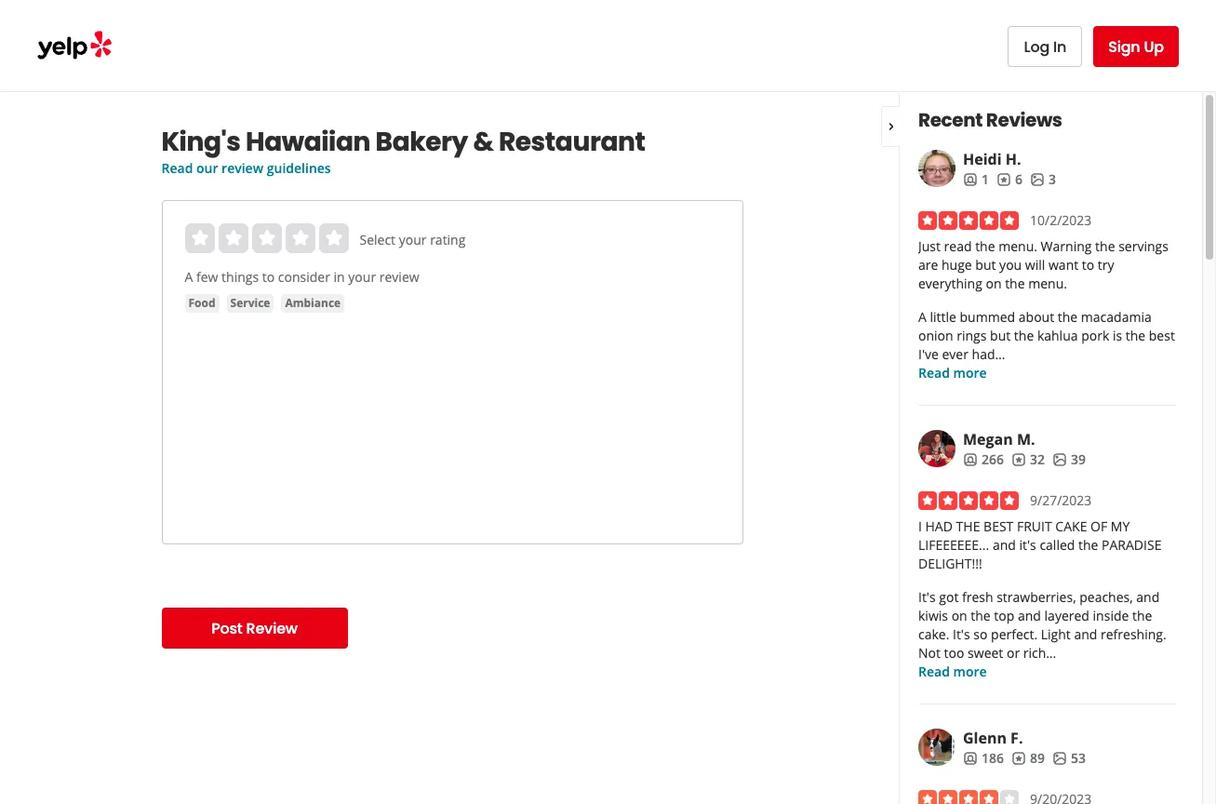 Task type: describe. For each thing, give the bounding box(es) containing it.
my
[[1111, 518, 1130, 535]]

guidelines
[[267, 159, 331, 177]]

post
[[211, 618, 243, 639]]

16 photos v2 image for glenn f.
[[1053, 751, 1068, 766]]

photo of megan m. image
[[919, 430, 956, 467]]

photo of glenn f. image
[[919, 729, 956, 766]]

log in
[[1024, 36, 1067, 57]]

0 vertical spatial it's
[[919, 588, 936, 606]]

sign up
[[1109, 36, 1165, 57]]

not
[[919, 644, 941, 662]]

but inside a little bummed about the macadamia onion rings but the kahlua pork is the best i've ever had…
[[991, 327, 1011, 344]]

f.
[[1011, 728, 1024, 748]]

photo of heidi h. image
[[919, 150, 956, 187]]

are
[[919, 256, 939, 274]]

king's
[[162, 124, 241, 160]]

got
[[940, 588, 959, 606]]

sign up button
[[1094, 26, 1179, 67]]

too
[[945, 644, 965, 662]]

rating element
[[185, 223, 349, 253]]

ever
[[943, 345, 969, 363]]

light
[[1041, 626, 1071, 643]]

the right read
[[976, 237, 996, 255]]

post review button
[[162, 608, 348, 649]]

i've
[[919, 345, 939, 363]]

on inside it's got fresh strawberries, peaches, and kiwis on the top and layered inside the cake. it's so perfect. light and refreshing. not too sweet or rich…
[[952, 607, 968, 625]]

read more for megan m.
[[919, 663, 987, 681]]

so
[[974, 626, 988, 643]]

rich…
[[1024, 644, 1057, 662]]

and down strawberries,
[[1018, 607, 1042, 625]]

1 horizontal spatial your
[[399, 231, 427, 249]]

had…
[[972, 345, 1006, 363]]

perfect.
[[991, 626, 1038, 643]]

the inside i had the best fruit cake of my lifeeeeee... and it's called the paradise delight!!!
[[1079, 536, 1099, 554]]

want
[[1049, 256, 1079, 274]]

is
[[1113, 327, 1123, 344]]

just read the menu. warning the servings are huge but you will want to try everything on the menu.
[[919, 237, 1169, 292]]

read
[[945, 237, 972, 255]]

16 friends v2 image
[[964, 172, 978, 187]]

0 horizontal spatial to
[[262, 268, 275, 286]]

megan
[[964, 429, 1014, 450]]

266
[[982, 451, 1004, 468]]

more for megan m.
[[954, 663, 987, 681]]

about
[[1019, 308, 1055, 326]]

post review
[[211, 618, 298, 639]]

more for heidi h.
[[954, 364, 987, 382]]

bummed
[[960, 308, 1016, 326]]

it's got fresh strawberries, peaches, and kiwis on the top and layered inside the cake. it's so perfect. light and refreshing. not too sweet or rich…
[[919, 588, 1167, 662]]

glenn
[[964, 728, 1007, 748]]

restaurant
[[499, 124, 646, 160]]

0 vertical spatial menu.
[[999, 237, 1038, 255]]

best
[[984, 518, 1014, 535]]

16 review v2 image for m.
[[1012, 452, 1027, 467]]

or
[[1007, 644, 1020, 662]]

our
[[196, 159, 218, 177]]

servings
[[1119, 237, 1169, 255]]

friends element for megan m.
[[964, 451, 1004, 469]]

photos element for glenn f.
[[1053, 749, 1086, 768]]

and inside i had the best fruit cake of my lifeeeeee... and it's called the paradise delight!!!
[[993, 536, 1016, 554]]

the down about
[[1015, 327, 1035, 344]]

1
[[982, 170, 990, 188]]

glenn f.
[[964, 728, 1024, 748]]

read our review guidelines link
[[162, 159, 331, 177]]

few
[[196, 268, 218, 286]]

inside
[[1093, 607, 1130, 625]]

reviews element for m.
[[1012, 451, 1045, 469]]

macadamia
[[1082, 308, 1152, 326]]

read more for heidi h.
[[919, 364, 987, 382]]

hawaiian
[[246, 124, 371, 160]]

fresh
[[963, 588, 994, 606]]

lifeeeeee...
[[919, 536, 990, 554]]

you
[[1000, 256, 1022, 274]]

a for a little bummed about the macadamia onion rings but the kahlua pork is the best i've ever had…
[[919, 308, 927, 326]]

just
[[919, 237, 941, 255]]

megan m.
[[964, 429, 1036, 450]]

called
[[1040, 536, 1076, 554]]

try
[[1098, 256, 1115, 274]]

review for hawaiian
[[222, 159, 264, 177]]

review
[[246, 618, 298, 639]]

reviews
[[987, 107, 1063, 133]]

read for heidi h.
[[919, 364, 950, 382]]

reviews element for h.
[[997, 170, 1023, 189]]

friends element for heidi h.
[[964, 170, 990, 189]]

food
[[189, 295, 216, 311]]

5 star rating image for megan m.
[[919, 492, 1019, 510]]

1 vertical spatial menu.
[[1029, 275, 1068, 292]]

sign
[[1109, 36, 1141, 57]]

huge
[[942, 256, 973, 274]]

the right is
[[1126, 327, 1146, 344]]

and down layered
[[1075, 626, 1098, 643]]

the
[[957, 518, 981, 535]]

to inside 'just read the menu. warning the servings are huge but you will want to try everything on the menu.'
[[1083, 256, 1095, 274]]

heidi h.
[[964, 149, 1022, 169]]

i had the best fruit cake of my lifeeeeee... and it's called the paradise delight!!!
[[919, 518, 1162, 573]]

9/27/2023
[[1031, 492, 1092, 509]]



Task type: vqa. For each thing, say whether or not it's contained in the screenshot.
more link to the right
no



Task type: locate. For each thing, give the bounding box(es) containing it.
warning
[[1041, 237, 1092, 255]]

1 vertical spatial read more
[[919, 663, 987, 681]]

your
[[399, 231, 427, 249], [348, 268, 376, 286]]

89
[[1031, 749, 1045, 767]]

had
[[926, 518, 953, 535]]

select your rating
[[360, 231, 466, 249]]

the up try
[[1096, 237, 1116, 255]]

reviews element containing 6
[[997, 170, 1023, 189]]

16 photos v2 image
[[1031, 172, 1045, 187], [1053, 452, 1068, 467], [1053, 751, 1068, 766]]

to right "things"
[[262, 268, 275, 286]]

0 horizontal spatial review
[[222, 159, 264, 177]]

2 read more from the top
[[919, 663, 987, 681]]

friends element containing 266
[[964, 451, 1004, 469]]

0 horizontal spatial it's
[[919, 588, 936, 606]]

1 vertical spatial review
[[380, 268, 420, 286]]

None radio
[[185, 223, 215, 253], [218, 223, 248, 253], [252, 223, 282, 253], [319, 223, 349, 253], [185, 223, 215, 253], [218, 223, 248, 253], [252, 223, 282, 253], [319, 223, 349, 253]]

10/2/2023
[[1031, 211, 1092, 229]]

1 vertical spatial it's
[[953, 626, 971, 643]]

3 friends element from the top
[[964, 749, 1004, 768]]

0 vertical spatial read more button
[[919, 364, 987, 383]]

m.
[[1017, 429, 1036, 450]]

1 vertical spatial read more button
[[919, 663, 987, 681]]

everything
[[919, 275, 983, 292]]

cake
[[1056, 518, 1088, 535]]

16 friends v2 image for megan m.
[[964, 452, 978, 467]]

4 star rating image
[[919, 790, 1019, 804]]

1 vertical spatial photos element
[[1053, 451, 1086, 469]]

a inside a little bummed about the macadamia onion rings but the kahlua pork is the best i've ever had…
[[919, 308, 927, 326]]

recent
[[919, 107, 983, 133]]

friends element containing 186
[[964, 749, 1004, 768]]

1 vertical spatial 16 friends v2 image
[[964, 751, 978, 766]]

reviews element containing 89
[[1012, 749, 1045, 768]]

reviews element down h.
[[997, 170, 1023, 189]]

but left you
[[976, 256, 997, 274]]

and up refreshing.
[[1137, 588, 1160, 606]]

read for megan m.
[[919, 663, 950, 681]]

6
[[1016, 170, 1023, 188]]

it's up kiwis
[[919, 588, 936, 606]]

but up had…
[[991, 327, 1011, 344]]

it's left so
[[953, 626, 971, 643]]

cake.
[[919, 626, 950, 643]]

consider
[[278, 268, 330, 286]]

read down not
[[919, 663, 950, 681]]

photos element containing 3
[[1031, 170, 1057, 189]]

of
[[1091, 518, 1108, 535]]

up
[[1145, 36, 1165, 57]]

5 star rating image
[[919, 211, 1019, 230], [919, 492, 1019, 510]]

rating
[[430, 231, 466, 249]]

friends element down the heidi
[[964, 170, 990, 189]]

strawberries,
[[997, 588, 1077, 606]]

16 photos v2 image left 3
[[1031, 172, 1045, 187]]

paradise
[[1102, 536, 1162, 554]]

3
[[1049, 170, 1057, 188]]

a little bummed about the macadamia onion rings but the kahlua pork is the best i've ever had…
[[919, 308, 1176, 363]]

1 vertical spatial 16 photos v2 image
[[1053, 452, 1068, 467]]

16 review v2 image left 32
[[1012, 452, 1027, 467]]

0 vertical spatial but
[[976, 256, 997, 274]]

in
[[334, 268, 345, 286]]

read more down ever
[[919, 364, 987, 382]]

2 read more button from the top
[[919, 663, 987, 681]]

0 vertical spatial reviews element
[[997, 170, 1023, 189]]

i
[[919, 518, 922, 535]]

0 vertical spatial read
[[162, 159, 193, 177]]

photos element right 32
[[1053, 451, 1086, 469]]

the up so
[[971, 607, 991, 625]]

read down i've
[[919, 364, 950, 382]]

review right our
[[222, 159, 264, 177]]

1 read more button from the top
[[919, 364, 987, 383]]

it's
[[1020, 536, 1037, 554]]

sweet
[[968, 644, 1004, 662]]

39
[[1071, 451, 1086, 468]]

0 vertical spatial friends element
[[964, 170, 990, 189]]

menu. up you
[[999, 237, 1038, 255]]

the down you
[[1006, 275, 1025, 292]]

reviews element down f.
[[1012, 749, 1045, 768]]

on
[[986, 275, 1002, 292], [952, 607, 968, 625]]

&
[[473, 124, 494, 160]]

friends element down the "glenn"
[[964, 749, 1004, 768]]

1 vertical spatial reviews element
[[1012, 451, 1045, 469]]

32
[[1031, 451, 1045, 468]]

read left our
[[162, 159, 193, 177]]

5 star rating image up read
[[919, 211, 1019, 230]]

1 more from the top
[[954, 364, 987, 382]]

2 friends element from the top
[[964, 451, 1004, 469]]

0 vertical spatial 16 photos v2 image
[[1031, 172, 1045, 187]]

friends element
[[964, 170, 990, 189], [964, 451, 1004, 469], [964, 749, 1004, 768]]

a left the little
[[919, 308, 927, 326]]

a few things to consider in your review
[[185, 268, 420, 286]]

0 vertical spatial read more
[[919, 364, 987, 382]]

it's
[[919, 588, 936, 606], [953, 626, 971, 643]]

photos element containing 53
[[1053, 749, 1086, 768]]

photos element
[[1031, 170, 1057, 189], [1053, 451, 1086, 469], [1053, 749, 1086, 768]]

0 horizontal spatial a
[[185, 268, 193, 286]]

to left try
[[1083, 256, 1095, 274]]

read more button for heidi h.
[[919, 364, 987, 383]]

2 vertical spatial read
[[919, 663, 950, 681]]

1 5 star rating image from the top
[[919, 211, 1019, 230]]

0 vertical spatial 16 friends v2 image
[[964, 452, 978, 467]]

reviews element
[[997, 170, 1023, 189], [1012, 451, 1045, 469], [1012, 749, 1045, 768]]

reviews element for f.
[[1012, 749, 1045, 768]]

the up refreshing.
[[1133, 607, 1153, 625]]

and down best
[[993, 536, 1016, 554]]

186
[[982, 749, 1004, 767]]

on down got
[[952, 607, 968, 625]]

2 vertical spatial 16 photos v2 image
[[1053, 751, 1068, 766]]

1 16 review v2 image from the top
[[1012, 452, 1027, 467]]

0 horizontal spatial on
[[952, 607, 968, 625]]

2 5 star rating image from the top
[[919, 492, 1019, 510]]

1 horizontal spatial on
[[986, 275, 1002, 292]]

select
[[360, 231, 396, 249]]

1 vertical spatial more
[[954, 663, 987, 681]]

things
[[222, 268, 259, 286]]

more
[[954, 364, 987, 382], [954, 663, 987, 681]]

0 vertical spatial 5 star rating image
[[919, 211, 1019, 230]]

2 vertical spatial friends element
[[964, 749, 1004, 768]]

best
[[1150, 327, 1176, 344]]

1 horizontal spatial it's
[[953, 626, 971, 643]]

1 vertical spatial but
[[991, 327, 1011, 344]]

read more button down ever
[[919, 364, 987, 383]]

close sidebar icon image
[[884, 119, 899, 134], [884, 119, 899, 134]]

the up 'kahlua'
[[1058, 308, 1078, 326]]

layered
[[1045, 607, 1090, 625]]

16 review v2 image left 89
[[1012, 751, 1027, 766]]

but
[[976, 256, 997, 274], [991, 327, 1011, 344]]

2 vertical spatial photos element
[[1053, 749, 1086, 768]]

delight!!!
[[919, 555, 983, 573]]

16 friends v2 image
[[964, 452, 978, 467], [964, 751, 978, 766]]

photos element for megan m.
[[1053, 451, 1086, 469]]

friends element down megan
[[964, 451, 1004, 469]]

2 16 review v2 image from the top
[[1012, 751, 1027, 766]]

read more down too at the right
[[919, 663, 987, 681]]

16 photos v2 image for heidi h.
[[1031, 172, 1045, 187]]

review inside king's hawaiian bakery & restaurant read our review guidelines
[[222, 159, 264, 177]]

the down of
[[1079, 536, 1099, 554]]

photos element containing 39
[[1053, 451, 1086, 469]]

review for few
[[380, 268, 420, 286]]

1 vertical spatial on
[[952, 607, 968, 625]]

1 horizontal spatial to
[[1083, 256, 1095, 274]]

bakery
[[376, 124, 468, 160]]

a
[[185, 268, 193, 286], [919, 308, 927, 326]]

h.
[[1006, 149, 1022, 169]]

more down ever
[[954, 364, 987, 382]]

photos element for heidi h.
[[1031, 170, 1057, 189]]

friends element for glenn f.
[[964, 749, 1004, 768]]

on down you
[[986, 275, 1002, 292]]

friends element containing 1
[[964, 170, 990, 189]]

16 friends v2 image left 186
[[964, 751, 978, 766]]

reviews element down m.
[[1012, 451, 1045, 469]]

log
[[1024, 36, 1050, 57]]

read more button for megan m.
[[919, 663, 987, 681]]

will
[[1026, 256, 1046, 274]]

peaches,
[[1080, 588, 1134, 606]]

0 vertical spatial review
[[222, 159, 264, 177]]

your right in
[[348, 268, 376, 286]]

to
[[1083, 256, 1095, 274], [262, 268, 275, 286]]

2 vertical spatial reviews element
[[1012, 749, 1045, 768]]

heidi
[[964, 149, 1002, 169]]

refreshing.
[[1101, 626, 1167, 643]]

menu. down will
[[1029, 275, 1068, 292]]

read more button down too at the right
[[919, 663, 987, 681]]

recent reviews
[[919, 107, 1063, 133]]

1 vertical spatial read
[[919, 364, 950, 382]]

more down sweet
[[954, 663, 987, 681]]

service
[[230, 295, 270, 311]]

and
[[993, 536, 1016, 554], [1137, 588, 1160, 606], [1018, 607, 1042, 625], [1075, 626, 1098, 643]]

1 read more from the top
[[919, 364, 987, 382]]

16 photos v2 image for megan m.
[[1053, 452, 1068, 467]]

photos element right 89
[[1053, 749, 1086, 768]]

rings
[[957, 327, 987, 344]]

reviews element containing 32
[[1012, 451, 1045, 469]]

0 vertical spatial photos element
[[1031, 170, 1057, 189]]

2 more from the top
[[954, 663, 987, 681]]

5 star rating image for heidi h.
[[919, 211, 1019, 230]]

None radio
[[285, 223, 315, 253]]

1 horizontal spatial a
[[919, 308, 927, 326]]

photos element right 6 at the top right of the page
[[1031, 170, 1057, 189]]

16 friends v2 image for glenn f.
[[964, 751, 978, 766]]

read more
[[919, 364, 987, 382], [919, 663, 987, 681]]

top
[[995, 607, 1015, 625]]

ambiance
[[285, 295, 341, 311]]

fruit
[[1017, 518, 1053, 535]]

1 friends element from the top
[[964, 170, 990, 189]]

1 horizontal spatial review
[[380, 268, 420, 286]]

kahlua
[[1038, 327, 1079, 344]]

in
[[1054, 36, 1067, 57]]

menu.
[[999, 237, 1038, 255], [1029, 275, 1068, 292]]

1 16 friends v2 image from the top
[[964, 452, 978, 467]]

on inside 'just read the menu. warning the servings are huge but you will want to try everything on the menu.'
[[986, 275, 1002, 292]]

log in button
[[1009, 26, 1083, 67]]

0 vertical spatial 16 review v2 image
[[1012, 452, 1027, 467]]

16 review v2 image
[[1012, 452, 1027, 467], [1012, 751, 1027, 766]]

a left the few
[[185, 268, 193, 286]]

your left "rating" on the left top of page
[[399, 231, 427, 249]]

5 star rating image up the
[[919, 492, 1019, 510]]

read
[[162, 159, 193, 177], [919, 364, 950, 382], [919, 663, 950, 681]]

1 vertical spatial your
[[348, 268, 376, 286]]

0 vertical spatial more
[[954, 364, 987, 382]]

16 review v2 image for f.
[[1012, 751, 1027, 766]]

0 vertical spatial your
[[399, 231, 427, 249]]

pork
[[1082, 327, 1110, 344]]

16 photos v2 image left 39
[[1053, 452, 1068, 467]]

1 vertical spatial 16 review v2 image
[[1012, 751, 1027, 766]]

little
[[930, 308, 957, 326]]

1 vertical spatial friends element
[[964, 451, 1004, 469]]

16 photos v2 image left 53 at the right of the page
[[1053, 751, 1068, 766]]

0 vertical spatial on
[[986, 275, 1002, 292]]

1 vertical spatial a
[[919, 308, 927, 326]]

read more button
[[919, 364, 987, 383], [919, 663, 987, 681]]

1 vertical spatial 5 star rating image
[[919, 492, 1019, 510]]

16 review v2 image
[[997, 172, 1012, 187]]

onion
[[919, 327, 954, 344]]

king's hawaiian bakery & restaurant read our review guidelines
[[162, 124, 646, 177]]

0 vertical spatial a
[[185, 268, 193, 286]]

2 16 friends v2 image from the top
[[964, 751, 978, 766]]

0 horizontal spatial your
[[348, 268, 376, 286]]

a for a few things to consider in your review
[[185, 268, 193, 286]]

16 friends v2 image left the 266
[[964, 452, 978, 467]]

kiwis
[[919, 607, 949, 625]]

53
[[1071, 749, 1086, 767]]

review down select your rating
[[380, 268, 420, 286]]

but inside 'just read the menu. warning the servings are huge but you will want to try everything on the menu.'
[[976, 256, 997, 274]]

read inside king's hawaiian bakery & restaurant read our review guidelines
[[162, 159, 193, 177]]



